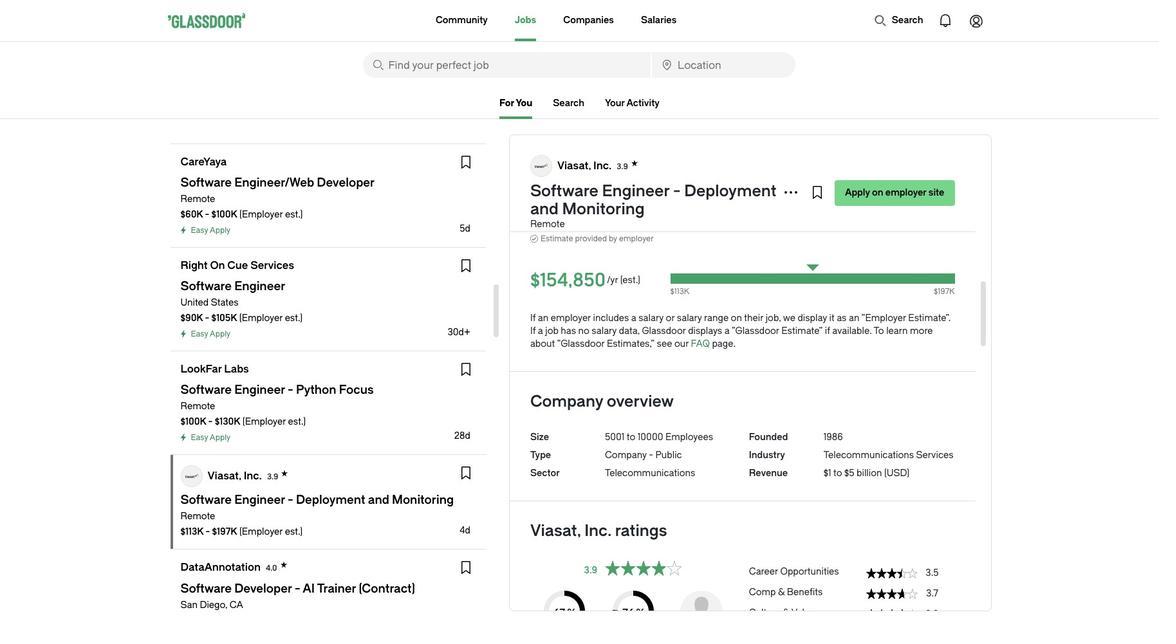 Task type: describe. For each thing, give the bounding box(es) containing it.
salary up glassdoor
[[639, 313, 664, 324]]

apply on employer site button
[[835, 180, 955, 206]]

to
[[874, 326, 884, 337]]

ca
[[230, 600, 243, 611]]

0 vertical spatial $197k
[[934, 287, 955, 296]]

3.9 inside company rating trends element
[[926, 609, 939, 620]]

learn
[[886, 326, 908, 337]]

cue
[[227, 259, 248, 272]]

activity
[[627, 98, 660, 109]]

diego,
[[200, 600, 227, 611]]

right on cue services
[[181, 259, 294, 272]]

our
[[674, 339, 689, 350]]

30d+
[[448, 327, 470, 338]]

1 horizontal spatial employer
[[619, 234, 654, 243]]

united
[[181, 297, 209, 308]]

job,
[[766, 313, 781, 324]]

opportunities
[[780, 566, 839, 577]]

about
[[530, 339, 555, 350]]

lookfar labs
[[181, 363, 249, 375]]

estimate
[[541, 234, 573, 243]]

states
[[211, 297, 239, 308]]

company for company overview
[[530, 393, 603, 411]]

community
[[436, 15, 488, 26]]

/yr
[[607, 275, 618, 286]]

$60k
[[181, 209, 203, 220]]

apply for right on cue services
[[210, 330, 231, 339]]

faq page.
[[691, 339, 736, 350]]

1 horizontal spatial services
[[916, 450, 954, 461]]

none field search keyword
[[363, 52, 651, 78]]

4.0
[[266, 564, 277, 573]]

and
[[530, 200, 559, 218]]

10000
[[638, 432, 663, 443]]

1 horizontal spatial viasat, inc.
[[557, 159, 612, 172]]

search inside button
[[892, 15, 923, 26]]

apply for lookfar labs
[[210, 433, 231, 442]]

telecommunications services
[[824, 450, 954, 461]]

(employer inside united states $90k - $105k (employer est.)
[[239, 313, 283, 324]]

remote $100k - $130k (employer est.)
[[181, 401, 306, 427]]

estimate"
[[782, 326, 823, 337]]

- left public
[[649, 450, 653, 461]]

apply for careyaya
[[210, 226, 231, 235]]

$1 to $5 billion (usd)
[[824, 468, 910, 479]]

includes
[[593, 313, 629, 324]]

remote $60k - $100k (employer est.)
[[181, 194, 303, 220]]

display
[[798, 313, 827, 324]]

1 easy apply from the top
[[191, 226, 231, 235]]

average
[[530, 205, 592, 223]]

status for comp & benefits
[[866, 589, 918, 599]]

lookfar
[[181, 363, 222, 375]]

0 horizontal spatial search
[[553, 98, 584, 109]]

no
[[578, 326, 590, 337]]

status for culture & values
[[866, 610, 918, 620]]

less
[[561, 149, 581, 162]]

if an employer includes a salary or salary range on their job, we display it as an "employer estimate". if a job has no salary data, glassdoor displays a "glassdoor estimate" if available.  to learn more about "glassdoor estimates," see our
[[530, 313, 951, 350]]

on inside button
[[872, 187, 883, 198]]

28d
[[454, 431, 470, 442]]

viasat, inc. ratings
[[530, 522, 667, 540]]

0 horizontal spatial viasat, inc.
[[208, 470, 262, 482]]

companies link
[[563, 0, 614, 41]]

easy apply for lookfar
[[191, 433, 231, 442]]

company ratings element
[[530, 591, 736, 637]]

company - public
[[605, 450, 682, 461]]

& for benefits
[[778, 587, 785, 598]]

5001 to 10000 employees
[[605, 432, 713, 443]]

(usd)
[[884, 468, 910, 479]]

3.7
[[926, 588, 938, 599]]

remote $113k - $197k (employer est.)
[[181, 511, 303, 537]]

$197k inside remote $113k - $197k (employer est.)
[[212, 527, 237, 537]]

0 horizontal spatial a
[[538, 326, 543, 337]]

0 vertical spatial inc.
[[593, 159, 612, 172]]

$90k
[[181, 313, 203, 324]]

software
[[530, 182, 599, 200]]

- inside united states $90k - $105k (employer est.)
[[205, 313, 209, 324]]

size
[[530, 432, 549, 443]]

3.9 up 'engineer'
[[617, 162, 628, 171]]

remote inside software engineer - deployment and monitoring remote
[[530, 219, 565, 230]]

(employer for remote $113k - $197k (employer est.)
[[239, 527, 283, 537]]

comp
[[749, 587, 776, 598]]

- for $60k
[[205, 209, 209, 220]]

0 vertical spatial viasat,
[[557, 159, 591, 172]]

labs
[[224, 363, 249, 375]]

faq link
[[691, 339, 710, 350]]

data,
[[619, 326, 640, 337]]

ratings
[[615, 522, 667, 540]]

employer for includes
[[551, 313, 591, 324]]

5d
[[460, 223, 470, 234]]

salaries link
[[641, 0, 677, 41]]

for you link
[[500, 98, 532, 119]]

0 vertical spatial "glassdoor
[[732, 326, 779, 337]]

salary right or
[[677, 313, 702, 324]]

comp & benefits 3.7 stars out of 5 element
[[749, 581, 955, 602]]

$100k inside remote $60k - $100k (employer est.)
[[212, 209, 237, 220]]

estimates,"
[[607, 339, 655, 350]]

public
[[656, 450, 682, 461]]

$100k inside remote $100k - $130k (employer est.)
[[181, 416, 206, 427]]

status down ratings
[[605, 561, 682, 576]]

easy for lookfar
[[191, 433, 208, 442]]

2 vertical spatial inc.
[[585, 522, 611, 540]]

faq
[[691, 339, 710, 350]]

provided
[[575, 234, 607, 243]]

career opportunities 3.5 stars out of 5 element
[[749, 561, 955, 581]]

show less
[[530, 149, 581, 162]]

san diego, ca
[[181, 600, 243, 611]]

san
[[181, 600, 198, 611]]

for you
[[500, 98, 532, 109]]

dataannotation
[[181, 561, 261, 573]]

engineer
[[602, 182, 670, 200]]

more
[[910, 326, 933, 337]]

site
[[929, 187, 945, 198]]

range
[[704, 313, 729, 324]]

search link
[[553, 98, 584, 109]]

founded
[[749, 432, 788, 443]]

apply inside button
[[845, 187, 870, 198]]

on inside if an employer includes a salary or salary range on their job, we display it as an "employer estimate". if a job has no salary data, glassdoor displays a "glassdoor estimate" if available.  to learn more about "glassdoor estimates," see our
[[731, 313, 742, 324]]



Task type: locate. For each thing, give the bounding box(es) containing it.
1 vertical spatial inc.
[[244, 470, 262, 482]]

1 vertical spatial to
[[834, 468, 842, 479]]

show
[[530, 149, 559, 162]]

- inside remote $113k - $197k (employer est.)
[[206, 527, 210, 537]]

$100k right $60k
[[212, 209, 237, 220]]

Search keyword field
[[363, 52, 651, 78]]

$113k inside remote $113k - $197k (employer est.)
[[181, 527, 204, 537]]

0 horizontal spatial telecommunications
[[605, 468, 695, 479]]

companies
[[563, 15, 614, 26]]

viasat, up software
[[557, 159, 591, 172]]

it
[[829, 313, 835, 324]]

inc. left ratings
[[585, 522, 611, 540]]

(employer right $130k
[[243, 416, 286, 427]]

est.) inside remote $100k - $130k (employer est.)
[[288, 416, 306, 427]]

"glassdoor down no
[[557, 339, 605, 350]]

1 vertical spatial telecommunications
[[605, 468, 695, 479]]

telecommunications for telecommunications
[[605, 468, 695, 479]]

(employer up cue
[[239, 209, 283, 220]]

remote
[[181, 194, 215, 205], [530, 219, 565, 230], [181, 401, 215, 412], [181, 511, 215, 522]]

3 easy apply from the top
[[191, 433, 231, 442]]

(employer for remote $60k - $100k (employer est.)
[[239, 209, 283, 220]]

to right 5001
[[627, 432, 635, 443]]

0 horizontal spatial none field
[[363, 52, 651, 78]]

community link
[[436, 0, 488, 41]]

telecommunications down company - public
[[605, 468, 695, 479]]

0 vertical spatial $113k
[[670, 287, 690, 296]]

displays
[[688, 326, 722, 337]]

employer left site
[[886, 187, 927, 198]]

2 easy apply from the top
[[191, 330, 231, 339]]

1 vertical spatial company
[[605, 450, 647, 461]]

sector
[[530, 468, 560, 479]]

a up the data,
[[631, 313, 636, 324]]

culture
[[749, 608, 781, 619]]

their
[[744, 313, 763, 324]]

$113k up or
[[670, 287, 690, 296]]

estimate".
[[908, 313, 951, 324]]

& left values
[[783, 608, 790, 619]]

base
[[596, 205, 632, 223]]

easy apply down $105k
[[191, 330, 231, 339]]

has
[[561, 326, 576, 337]]

1 horizontal spatial $197k
[[934, 287, 955, 296]]

status inside career opportunities 3.5 stars out of 5 element
[[866, 568, 918, 579]]

0 vertical spatial search
[[892, 15, 923, 26]]

$197k up dataannotation
[[212, 527, 237, 537]]

1 horizontal spatial "glassdoor
[[732, 326, 779, 337]]

"employer
[[862, 313, 906, 324]]

a left job
[[538, 326, 543, 337]]

2 if from the top
[[530, 326, 536, 337]]

$113k up dataannotation
[[181, 527, 204, 537]]

to right $1
[[834, 468, 842, 479]]

1 easy from the top
[[191, 226, 208, 235]]

1 vertical spatial $100k
[[181, 416, 206, 427]]

(est.)
[[620, 275, 640, 286]]

overview
[[607, 393, 674, 411]]

status left the 3.7
[[866, 589, 918, 599]]

on
[[872, 187, 883, 198], [731, 313, 742, 324]]

- right 'engineer'
[[673, 182, 681, 200]]

remote up $130k
[[181, 401, 215, 412]]

$1
[[824, 468, 831, 479]]

5001
[[605, 432, 625, 443]]

to for $1
[[834, 468, 842, 479]]

a up page.
[[725, 326, 730, 337]]

remote down and
[[530, 219, 565, 230]]

viasat, inc. logo image
[[531, 156, 552, 176], [181, 466, 202, 487]]

your
[[605, 98, 625, 109]]

1 horizontal spatial telecommunications
[[824, 450, 914, 461]]

- up dataannotation
[[206, 527, 210, 537]]

0 vertical spatial &
[[778, 587, 785, 598]]

1 none field from the left
[[363, 52, 651, 78]]

show less button
[[530, 148, 604, 163]]

remote inside remote $113k - $197k (employer est.)
[[181, 511, 215, 522]]

2 vertical spatial easy
[[191, 433, 208, 442]]

1 horizontal spatial $100k
[[212, 209, 237, 220]]

viasat, down sector
[[530, 522, 581, 540]]

viasat, inc. up remote $113k - $197k (employer est.)
[[208, 470, 262, 482]]

easy down remote $100k - $130k (employer est.)
[[191, 433, 208, 442]]

status left 3.5
[[866, 568, 918, 579]]

remote up $60k
[[181, 194, 215, 205]]

software engineer - deployment and monitoring remote
[[530, 182, 777, 230]]

easy down $60k
[[191, 226, 208, 235]]

0 horizontal spatial to
[[627, 432, 635, 443]]

est.) for remote $60k - $100k (employer est.)
[[285, 209, 303, 220]]

2 none field from the left
[[652, 52, 795, 78]]

easy apply down $60k
[[191, 226, 231, 235]]

(employer right $105k
[[239, 313, 283, 324]]

$100k
[[212, 209, 237, 220], [181, 416, 206, 427]]

- inside software engineer - deployment and monitoring remote
[[673, 182, 681, 200]]

if
[[825, 326, 830, 337]]

on left site
[[872, 187, 883, 198]]

2 vertical spatial easy apply
[[191, 433, 231, 442]]

- for engineer
[[673, 182, 681, 200]]

values
[[791, 608, 820, 619]]

- for $113k
[[206, 527, 210, 537]]

- inside remote $60k - $100k (employer est.)
[[205, 209, 209, 220]]

career opportunities
[[749, 566, 839, 577]]

an right the as
[[849, 313, 860, 324]]

available.
[[832, 326, 872, 337]]

(employer up 4.0
[[239, 527, 283, 537]]

on left their
[[731, 313, 742, 324]]

0 vertical spatial services
[[250, 259, 294, 272]]

est.) inside remote $60k - $100k (employer est.)
[[285, 209, 303, 220]]

est.) for remote $113k - $197k (employer est.)
[[285, 527, 303, 537]]

for
[[500, 98, 514, 109]]

we
[[783, 313, 796, 324]]

easy apply down $130k
[[191, 433, 231, 442]]

1 vertical spatial easy apply
[[191, 330, 231, 339]]

company overview
[[530, 393, 674, 411]]

to for 5001
[[627, 432, 635, 443]]

est.) inside united states $90k - $105k (employer est.)
[[285, 313, 303, 324]]

employer inside if an employer includes a salary or salary range on their job, we display it as an "employer estimate". if a job has no salary data, glassdoor displays a "glassdoor estimate" if available.  to learn more about "glassdoor estimates," see our
[[551, 313, 591, 324]]

easy apply for right
[[191, 330, 231, 339]]

(employer inside remote $100k - $130k (employer est.)
[[243, 416, 286, 427]]

comp & benefits
[[749, 587, 823, 598]]

1 vertical spatial services
[[916, 450, 954, 461]]

deployment
[[684, 182, 777, 200]]

0 horizontal spatial $197k
[[212, 527, 237, 537]]

2 vertical spatial employer
[[551, 313, 591, 324]]

0 horizontal spatial $100k
[[181, 416, 206, 427]]

0 vertical spatial viasat, inc.
[[557, 159, 612, 172]]

(employer inside remote $60k - $100k (employer est.)
[[239, 209, 283, 220]]

remote for remote $113k - $197k (employer est.)
[[181, 511, 215, 522]]

company up the 'size'
[[530, 393, 603, 411]]

(employer inside remote $113k - $197k (employer est.)
[[239, 527, 283, 537]]

employer up has at the left bottom of the page
[[551, 313, 591, 324]]

1 horizontal spatial company
[[605, 450, 647, 461]]

0 vertical spatial employer
[[886, 187, 927, 198]]

remote inside remote $100k - $130k (employer est.)
[[181, 401, 215, 412]]

(employer for remote $100k - $130k (employer est.)
[[243, 416, 286, 427]]

- right $60k
[[205, 209, 209, 220]]

telecommunications up billion
[[824, 450, 914, 461]]

0 vertical spatial on
[[872, 187, 883, 198]]

company for company - public
[[605, 450, 647, 461]]

$100k left $130k
[[181, 416, 206, 427]]

est.) for remote $100k - $130k (employer est.)
[[288, 416, 306, 427]]

1 horizontal spatial none field
[[652, 52, 795, 78]]

culture & values 3.9 stars out of 5 element
[[749, 602, 955, 622]]

glassdoor
[[642, 326, 686, 337]]

1 horizontal spatial viasat, inc. logo image
[[531, 156, 552, 176]]

1 an from the left
[[538, 313, 549, 324]]

0 vertical spatial company
[[530, 393, 603, 411]]

4d
[[460, 525, 470, 536]]

0 vertical spatial easy apply
[[191, 226, 231, 235]]

0 horizontal spatial on
[[731, 313, 742, 324]]

est.) inside remote $113k - $197k (employer est.)
[[285, 527, 303, 537]]

industry
[[749, 450, 785, 461]]

0 vertical spatial to
[[627, 432, 635, 443]]

1 vertical spatial on
[[731, 313, 742, 324]]

employer right by
[[619, 234, 654, 243]]

$197k up estimate".
[[934, 287, 955, 296]]

1 vertical spatial &
[[783, 608, 790, 619]]

"glassdoor down their
[[732, 326, 779, 337]]

1 vertical spatial employer
[[619, 234, 654, 243]]

job
[[545, 326, 559, 337]]

0 horizontal spatial company
[[530, 393, 603, 411]]

Search location field
[[652, 52, 795, 78]]

jobs
[[515, 15, 536, 26]]

employer
[[886, 187, 927, 198], [619, 234, 654, 243], [551, 313, 591, 324]]

1 vertical spatial search
[[553, 98, 584, 109]]

3 easy from the top
[[191, 433, 208, 442]]

(employer
[[239, 209, 283, 220], [239, 313, 283, 324], [243, 416, 286, 427], [239, 527, 283, 537]]

employer for site
[[886, 187, 927, 198]]

status inside culture & values 3.9 stars out of 5 element
[[866, 610, 918, 620]]

remote for remote $100k - $130k (employer est.)
[[181, 401, 215, 412]]

0 horizontal spatial viasat, inc. logo image
[[181, 466, 202, 487]]

3.5
[[926, 568, 939, 579]]

1 horizontal spatial $113k
[[670, 287, 690, 296]]

1 vertical spatial viasat, inc. logo image
[[181, 466, 202, 487]]

estimate
[[684, 205, 750, 223]]

by
[[609, 234, 617, 243]]

1 vertical spatial viasat, inc.
[[208, 470, 262, 482]]

your activity
[[605, 98, 660, 109]]

- right $90k
[[205, 313, 209, 324]]

3.9
[[617, 162, 628, 171], [267, 472, 278, 481], [584, 565, 597, 576], [926, 609, 939, 620]]

benefits
[[787, 587, 823, 598]]

$5
[[844, 468, 855, 479]]

company rating trends element
[[749, 561, 955, 637]]

2 vertical spatial viasat,
[[530, 522, 581, 540]]

0 horizontal spatial services
[[250, 259, 294, 272]]

$154,850
[[530, 270, 606, 291]]

1 vertical spatial $113k
[[181, 527, 204, 537]]

viasat, inc. up software
[[557, 159, 612, 172]]

right
[[181, 259, 208, 272]]

1986
[[824, 432, 843, 443]]

on
[[210, 259, 225, 272]]

employer inside button
[[886, 187, 927, 198]]

1 vertical spatial if
[[530, 326, 536, 337]]

remote up dataannotation
[[181, 511, 215, 522]]

or
[[666, 313, 675, 324]]

1 horizontal spatial search
[[892, 15, 923, 26]]

1 vertical spatial "glassdoor
[[557, 339, 605, 350]]

2 horizontal spatial employer
[[886, 187, 927, 198]]

none field search location
[[652, 52, 795, 78]]

$154,850 /yr (est.)
[[530, 270, 640, 291]]

salary down the includes
[[592, 326, 617, 337]]

1 vertical spatial viasat,
[[208, 470, 241, 482]]

if
[[530, 313, 536, 324], [530, 326, 536, 337]]

3.9 up remote $113k - $197k (employer est.)
[[267, 472, 278, 481]]

1 if from the top
[[530, 313, 536, 324]]

- left $130k
[[208, 416, 213, 427]]

inc. right less
[[593, 159, 612, 172]]

search button
[[867, 8, 930, 33]]

0 horizontal spatial an
[[538, 313, 549, 324]]

1 horizontal spatial an
[[849, 313, 860, 324]]

an up job
[[538, 313, 549, 324]]

3.9 down the 3.7
[[926, 609, 939, 620]]

status inside comp & benefits 3.7 stars out of 5 element
[[866, 589, 918, 599]]

2 an from the left
[[849, 313, 860, 324]]

you
[[516, 98, 532, 109]]

inc. up remote $113k - $197k (employer est.)
[[244, 470, 262, 482]]

3.9 down viasat, inc. ratings
[[584, 565, 597, 576]]

1 horizontal spatial on
[[872, 187, 883, 198]]

to
[[627, 432, 635, 443], [834, 468, 842, 479]]

$197k
[[934, 287, 955, 296], [212, 527, 237, 537]]

2 easy from the top
[[191, 330, 208, 339]]

0 horizontal spatial "glassdoor
[[557, 339, 605, 350]]

search
[[892, 15, 923, 26], [553, 98, 584, 109]]

1 vertical spatial easy
[[191, 330, 208, 339]]

company down 5001
[[605, 450, 647, 461]]

- for $100k
[[208, 416, 213, 427]]

easy down $90k
[[191, 330, 208, 339]]

& for values
[[783, 608, 790, 619]]

0 vertical spatial viasat, inc. logo image
[[531, 156, 552, 176]]

viasat, up remote $113k - $197k (employer est.)
[[208, 470, 241, 482]]

salary
[[636, 205, 680, 223], [639, 313, 664, 324], [677, 313, 702, 324], [592, 326, 617, 337]]

telecommunications
[[824, 450, 914, 461], [605, 468, 695, 479]]

careyaya
[[181, 156, 227, 168]]

status
[[605, 561, 682, 576], [866, 568, 918, 579], [866, 589, 918, 599], [866, 610, 918, 620]]

see
[[657, 339, 672, 350]]

united states $90k - $105k (employer est.)
[[181, 297, 303, 324]]

type
[[530, 450, 551, 461]]

0 vertical spatial easy
[[191, 226, 208, 235]]

remote for remote $60k - $100k (employer est.)
[[181, 194, 215, 205]]

status down comp & benefits 3.7 stars out of 5 element
[[866, 610, 918, 620]]

1 horizontal spatial a
[[631, 313, 636, 324]]

None field
[[363, 52, 651, 78], [652, 52, 795, 78]]

remote inside remote $60k - $100k (employer est.)
[[181, 194, 215, 205]]

telecommunications for telecommunications services
[[824, 450, 914, 461]]

$130k
[[215, 416, 240, 427]]

& right comp
[[778, 587, 785, 598]]

as
[[837, 313, 847, 324]]

0 horizontal spatial $113k
[[181, 527, 204, 537]]

0 vertical spatial if
[[530, 313, 536, 324]]

salary down 'engineer'
[[636, 205, 680, 223]]

estimate provided by employer
[[541, 234, 654, 243]]

0 horizontal spatial employer
[[551, 313, 591, 324]]

3.9 stars out of 5 image
[[605, 561, 682, 581]]

"glassdoor
[[732, 326, 779, 337], [557, 339, 605, 350]]

1 horizontal spatial to
[[834, 468, 842, 479]]

status for career opportunities
[[866, 568, 918, 579]]

billion
[[857, 468, 882, 479]]

jobs link
[[515, 0, 536, 41]]

2 horizontal spatial a
[[725, 326, 730, 337]]

easy for right
[[191, 330, 208, 339]]

culture & values
[[749, 608, 820, 619]]

0 vertical spatial telecommunications
[[824, 450, 914, 461]]

- inside remote $100k - $130k (employer est.)
[[208, 416, 213, 427]]

1 vertical spatial $197k
[[212, 527, 237, 537]]

0 vertical spatial $100k
[[212, 209, 237, 220]]



Task type: vqa. For each thing, say whether or not it's contained in the screenshot.


